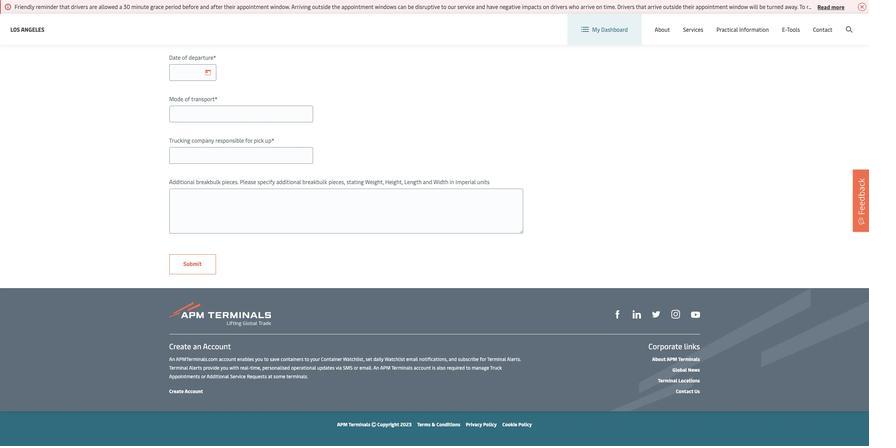 Task type: describe. For each thing, give the bounding box(es) containing it.
1 on from the left
[[543, 3, 549, 10]]

trucking company responsible for pick up
[[169, 137, 272, 144]]

0 horizontal spatial terminals
[[349, 421, 371, 428]]

1 horizontal spatial you
[[255, 356, 263, 363]]

about for about
[[655, 26, 670, 33]]

links
[[685, 341, 700, 352]]

2 that from the left
[[636, 3, 647, 10]]

youtube image
[[691, 312, 700, 318]]

transport
[[191, 95, 215, 103]]

enables
[[237, 356, 254, 363]]

create an account
[[169, 341, 231, 352]]

e-tools
[[783, 26, 800, 33]]

los angeles link
[[10, 25, 44, 34]]

period
[[165, 3, 181, 10]]

1 horizontal spatial or
[[354, 365, 358, 371]]

service
[[458, 3, 475, 10]]

account inside login / create account link
[[836, 20, 856, 28]]

a
[[119, 3, 122, 10]]

minute
[[131, 3, 149, 10]]

create for create account
[[169, 388, 184, 395]]

2023
[[401, 421, 412, 428]]

operational
[[291, 365, 316, 371]]

global menu button
[[721, 14, 775, 34]]

cookie policy link
[[503, 421, 532, 428]]

facebook image
[[614, 311, 622, 319]]

drivers
[[618, 3, 635, 10]]

close alert image
[[858, 3, 867, 11]]

apmt footer logo image
[[169, 302, 271, 326]]

to left your
[[305, 356, 309, 363]]

stating
[[347, 178, 364, 186]]

cookie
[[503, 421, 518, 428]]

alerts.
[[507, 356, 521, 363]]

read more
[[818, 3, 845, 11]]

2 be from the left
[[760, 3, 766, 10]]

disruptive
[[416, 3, 440, 10]]

corporate links
[[649, 341, 700, 352]]

conditions
[[437, 421, 461, 428]]

contact for contact us
[[676, 388, 694, 395]]

Trucking company responsible for pick up text field
[[169, 147, 313, 164]]

terminals inside an apmterminals.com account enables you to save containers to your container watchlist, set daily watchlist email notifications, and subscribe for terminal alerts. terminal alerts provide you with real-time, personalised operational updates via sms or email. an apm terminals account is also required to manage truck appointments or additional service requests at some terminals.
[[392, 365, 413, 371]]

date of delivery
[[169, 12, 208, 20]]

future
[[826, 3, 841, 10]]

of for departure
[[182, 54, 187, 61]]

sms
[[343, 365, 353, 371]]

containers
[[281, 356, 304, 363]]

location
[[693, 20, 714, 28]]

corporate
[[649, 341, 683, 352]]

to left "save"
[[264, 356, 269, 363]]

arriving
[[292, 3, 311, 10]]

about apm terminals
[[652, 356, 700, 363]]

via
[[336, 365, 342, 371]]

updates
[[317, 365, 335, 371]]

also
[[437, 365, 446, 371]]

2 horizontal spatial terminals
[[679, 356, 700, 363]]

about button
[[655, 14, 670, 45]]

privacy policy link
[[466, 421, 497, 428]]

can
[[398, 3, 407, 10]]

1 vertical spatial account
[[203, 341, 231, 352]]

who
[[569, 3, 580, 10]]

read
[[818, 3, 831, 11]]

friendly
[[15, 3, 34, 10]]

practical
[[717, 26, 738, 33]]

contact button
[[814, 14, 833, 45]]

global news
[[673, 367, 700, 373]]

before
[[182, 3, 199, 10]]

subscribe
[[458, 356, 479, 363]]

instagram image
[[672, 310, 680, 319]]

the
[[332, 3, 340, 10]]

your
[[310, 356, 320, 363]]

weight,
[[365, 178, 384, 186]]

global for global news
[[673, 367, 687, 373]]

2 their from the left
[[683, 3, 695, 10]]

imperial
[[456, 178, 476, 186]]

required
[[447, 365, 465, 371]]

grace
[[150, 3, 164, 10]]

watchlist,
[[343, 356, 365, 363]]

switch location
[[675, 20, 714, 28]]

apm inside an apmterminals.com account enables you to save containers to your container watchlist, set daily watchlist email notifications, and subscribe for terminal alerts. terminal alerts provide you with real-time, personalised operational updates via sms or email. an apm terminals account is also required to manage truck appointments or additional service requests at some terminals.
[[380, 365, 391, 371]]

login
[[801, 20, 814, 28]]

and left have
[[476, 3, 485, 10]]

privacy
[[466, 421, 482, 428]]

1 vertical spatial or
[[201, 373, 206, 380]]

0 horizontal spatial for
[[245, 137, 253, 144]]

window
[[729, 3, 749, 10]]

delivery
[[189, 12, 208, 20]]

2 vertical spatial apm
[[337, 421, 348, 428]]

/
[[815, 20, 817, 28]]

of for transport
[[185, 95, 190, 103]]

up
[[265, 137, 272, 144]]

&
[[432, 421, 436, 428]]

1 their from the left
[[224, 3, 236, 10]]

length
[[405, 178, 422, 186]]

in
[[450, 178, 454, 186]]

services
[[683, 26, 704, 33]]

2 vertical spatial account
[[185, 388, 203, 395]]

my dashboard
[[593, 26, 628, 33]]

0 horizontal spatial additional
[[169, 178, 195, 186]]

login / create account
[[801, 20, 856, 28]]

operationa
[[843, 3, 870, 10]]

pick
[[254, 137, 264, 144]]

an apmterminals.com account enables you to save containers to your container watchlist, set daily watchlist email notifications, and subscribe for terminal alerts. terminal alerts provide you with real-time, personalised operational updates via sms or email. an apm terminals account is also required to manage truck appointments or additional service requests at some terminals.
[[169, 356, 521, 380]]

cookie policy
[[503, 421, 532, 428]]

1 vertical spatial account
[[414, 365, 431, 371]]

ⓒ
[[372, 421, 376, 428]]

policy for privacy policy
[[483, 421, 497, 428]]

copyright
[[378, 421, 399, 428]]

contact us link
[[676, 388, 700, 395]]

Mode of transport text field
[[169, 106, 313, 122]]

time,
[[250, 365, 261, 371]]

global for global menu
[[736, 20, 752, 28]]

terms
[[417, 421, 431, 428]]

dashboard
[[602, 26, 628, 33]]

0 horizontal spatial an
[[169, 356, 175, 363]]

practical information
[[717, 26, 769, 33]]

30
[[124, 3, 130, 10]]



Task type: locate. For each thing, give the bounding box(es) containing it.
0 horizontal spatial outside
[[312, 3, 331, 10]]

1 horizontal spatial apm
[[380, 365, 391, 371]]

appointment left window.
[[237, 3, 269, 10]]

drivers left are
[[71, 3, 88, 10]]

create for create an account
[[169, 341, 191, 352]]

1 vertical spatial an
[[374, 365, 379, 371]]

1 horizontal spatial additional
[[207, 373, 229, 380]]

1 horizontal spatial drivers
[[551, 3, 568, 10]]

1 horizontal spatial an
[[374, 365, 379, 371]]

global news link
[[673, 367, 700, 373]]

and left the width
[[423, 178, 432, 186]]

for up manage
[[480, 356, 486, 363]]

0 horizontal spatial account
[[219, 356, 236, 363]]

policy right 'privacy'
[[483, 421, 497, 428]]

1 horizontal spatial their
[[683, 3, 695, 10]]

outside up switch
[[663, 3, 682, 10]]

terms & conditions link
[[417, 421, 461, 428]]

menu
[[754, 20, 768, 28]]

that right drivers
[[636, 3, 647, 10]]

terminals.
[[287, 373, 308, 380]]

1 horizontal spatial outside
[[663, 3, 682, 10]]

1 vertical spatial for
[[480, 356, 486, 363]]

1 vertical spatial date
[[169, 54, 181, 61]]

0 vertical spatial global
[[736, 20, 752, 28]]

my
[[593, 26, 600, 33]]

account down more
[[836, 20, 856, 28]]

their right after
[[224, 3, 236, 10]]

arrive right who
[[581, 3, 595, 10]]

1 date from the top
[[169, 12, 181, 20]]

1 vertical spatial terminals
[[392, 365, 413, 371]]

1 horizontal spatial for
[[480, 356, 486, 363]]

1 horizontal spatial terminals
[[392, 365, 413, 371]]

apm terminals ⓒ copyright 2023
[[337, 421, 412, 428]]

appointment
[[237, 3, 269, 10], [342, 3, 374, 10], [696, 3, 728, 10]]

breakbulk left the pieces,
[[303, 178, 327, 186]]

of down "before"
[[182, 12, 187, 20]]

date down period
[[169, 12, 181, 20]]

1 horizontal spatial that
[[636, 3, 647, 10]]

0 horizontal spatial contact
[[676, 388, 694, 395]]

you tube link
[[691, 310, 700, 319]]

you
[[255, 356, 263, 363], [221, 365, 228, 371]]

about left switch
[[655, 26, 670, 33]]

departure
[[189, 54, 213, 61]]

away. to
[[785, 3, 806, 10]]

create
[[819, 20, 835, 28], [169, 341, 191, 352], [169, 388, 184, 395]]

additional inside an apmterminals.com account enables you to save containers to your container watchlist, set daily watchlist email notifications, and subscribe for terminal alerts. terminal alerts provide you with real-time, personalised operational updates via sms or email. an apm terminals account is also required to manage truck appointments or additional service requests at some terminals.
[[207, 373, 229, 380]]

information
[[740, 26, 769, 33]]

container
[[321, 356, 342, 363]]

angeles
[[21, 25, 44, 33]]

and inside an apmterminals.com account enables you to save containers to your container watchlist, set daily watchlist email notifications, and subscribe for terminal alerts. terminal alerts provide you with real-time, personalised operational updates via sms or email. an apm terminals account is also required to manage truck appointments or additional service requests at some terminals.
[[449, 356, 457, 363]]

2 breakbulk from the left
[[303, 178, 327, 186]]

some
[[274, 373, 285, 380]]

trucking
[[169, 137, 190, 144]]

terminals
[[679, 356, 700, 363], [392, 365, 413, 371], [349, 421, 371, 428]]

feedback
[[856, 178, 867, 215]]

account
[[219, 356, 236, 363], [414, 365, 431, 371]]

1 vertical spatial contact
[[676, 388, 694, 395]]

you up time,
[[255, 356, 263, 363]]

1 arrive from the left
[[581, 3, 595, 10]]

2 horizontal spatial apm
[[667, 356, 678, 363]]

apm down daily
[[380, 365, 391, 371]]

date for date of departure
[[169, 54, 181, 61]]

locations
[[679, 378, 700, 384]]

daily
[[374, 356, 384, 363]]

an up appointments
[[169, 356, 175, 363]]

0 horizontal spatial be
[[408, 3, 414, 10]]

1 vertical spatial additional
[[207, 373, 229, 380]]

1 horizontal spatial terminal
[[487, 356, 506, 363]]

None submit
[[169, 254, 216, 275]]

instagram link
[[672, 310, 680, 319]]

0 vertical spatial you
[[255, 356, 263, 363]]

1 drivers from the left
[[71, 3, 88, 10]]

los angeles
[[10, 25, 44, 33]]

date for date of delivery
[[169, 12, 181, 20]]

create right /
[[819, 20, 835, 28]]

about
[[655, 26, 670, 33], [652, 356, 666, 363]]

tools
[[787, 26, 800, 33]]

2 on from the left
[[596, 3, 603, 10]]

1 outside from the left
[[312, 3, 331, 10]]

0 vertical spatial of
[[182, 12, 187, 20]]

2 horizontal spatial terminal
[[658, 378, 678, 384]]

0 horizontal spatial terminal
[[169, 365, 188, 371]]

windows
[[375, 3, 397, 10]]

feedback button
[[853, 170, 870, 232]]

account
[[836, 20, 856, 28], [203, 341, 231, 352], [185, 388, 203, 395]]

2 vertical spatial of
[[185, 95, 190, 103]]

or down 'alerts'
[[201, 373, 206, 380]]

to
[[441, 3, 447, 10], [264, 356, 269, 363], [305, 356, 309, 363], [466, 365, 471, 371]]

0 horizontal spatial apm
[[337, 421, 348, 428]]

0 vertical spatial account
[[219, 356, 236, 363]]

responsible
[[216, 137, 244, 144]]

about for about apm terminals
[[652, 356, 666, 363]]

global menu
[[736, 20, 768, 28]]

0 vertical spatial apm
[[667, 356, 678, 363]]

Additional breakbulk pieces. Please specify additional breakbulk pieces, stating Weight, Height, Length and Width in Imperial units text field
[[169, 189, 523, 234]]

of for delivery
[[182, 12, 187, 20]]

terminal locations
[[658, 378, 700, 384]]

manage
[[472, 365, 489, 371]]

drivers left who
[[551, 3, 568, 10]]

0 horizontal spatial breakbulk
[[196, 178, 221, 186]]

arrive up 'about' dropdown button
[[648, 3, 662, 10]]

0 vertical spatial additional
[[169, 178, 195, 186]]

window.
[[270, 3, 290, 10]]

0 horizontal spatial or
[[201, 373, 206, 380]]

have
[[487, 3, 498, 10]]

2 outside from the left
[[663, 3, 682, 10]]

pieces.
[[222, 178, 239, 186]]

account up with
[[219, 356, 236, 363]]

contact for contact
[[814, 26, 833, 33]]

terminals down watchlist
[[392, 365, 413, 371]]

apmterminals.com
[[176, 356, 218, 363]]

2 vertical spatial terminals
[[349, 421, 371, 428]]

1 vertical spatial terminal
[[169, 365, 188, 371]]

terms & conditions
[[417, 421, 461, 428]]

1 horizontal spatial on
[[596, 3, 603, 10]]

0 horizontal spatial policy
[[483, 421, 497, 428]]

0 vertical spatial or
[[354, 365, 358, 371]]

0 horizontal spatial their
[[224, 3, 236, 10]]

0 horizontal spatial on
[[543, 3, 549, 10]]

and up required on the bottom
[[449, 356, 457, 363]]

0 horizontal spatial appointment
[[237, 3, 269, 10]]

impacts
[[522, 3, 542, 10]]

0 vertical spatial for
[[245, 137, 253, 144]]

1 horizontal spatial be
[[760, 3, 766, 10]]

2 vertical spatial terminal
[[658, 378, 678, 384]]

personalised
[[263, 365, 290, 371]]

specify
[[258, 178, 275, 186]]

0 vertical spatial create
[[819, 20, 835, 28]]

1 breakbulk from the left
[[196, 178, 221, 186]]

terminal up "truck" at the right bottom
[[487, 356, 506, 363]]

about apm terminals link
[[652, 356, 700, 363]]

real-
[[240, 365, 250, 371]]

terminal down global news link
[[658, 378, 678, 384]]

1 be from the left
[[408, 3, 414, 10]]

units
[[478, 178, 490, 186]]

1 vertical spatial apm
[[380, 365, 391, 371]]

1 horizontal spatial arrive
[[648, 3, 662, 10]]

be right will
[[760, 3, 766, 10]]

2 date from the top
[[169, 54, 181, 61]]

None text field
[[169, 64, 216, 81]]

1 that from the left
[[59, 3, 70, 10]]

1 horizontal spatial policy
[[519, 421, 532, 428]]

an down daily
[[374, 365, 379, 371]]

0 vertical spatial contact
[[814, 26, 833, 33]]

create left an at the bottom of page
[[169, 341, 191, 352]]

friendly reminder that drivers are allowed a 30 minute grace period before and after their appointment window. arriving outside the appointment windows can be disruptive to our service and have negative impacts on drivers who arrive on time. drivers that arrive outside their appointment window will be turned away. to receive future operationa
[[15, 3, 870, 10]]

apm down corporate links
[[667, 356, 678, 363]]

account down appointments
[[185, 388, 203, 395]]

fill 44 link
[[652, 310, 661, 319]]

0 horizontal spatial global
[[673, 367, 687, 373]]

us
[[695, 388, 700, 395]]

shape link
[[614, 310, 622, 319]]

account right an at the bottom of page
[[203, 341, 231, 352]]

appointment up location
[[696, 3, 728, 10]]

login / create account link
[[788, 14, 856, 34]]

1 horizontal spatial account
[[414, 365, 431, 371]]

0 vertical spatial terminal
[[487, 356, 506, 363]]

2 appointment from the left
[[342, 3, 374, 10]]

appointments
[[169, 373, 200, 380]]

switch location button
[[664, 20, 714, 28]]

more
[[832, 3, 845, 11]]

of left departure
[[182, 54, 187, 61]]

3 appointment from the left
[[696, 3, 728, 10]]

of right mode
[[185, 95, 190, 103]]

2 vertical spatial create
[[169, 388, 184, 395]]

date left departure
[[169, 54, 181, 61]]

notifications,
[[419, 356, 448, 363]]

at
[[268, 373, 273, 380]]

account left is
[[414, 365, 431, 371]]

0 vertical spatial account
[[836, 20, 856, 28]]

you left with
[[221, 365, 228, 371]]

1 vertical spatial you
[[221, 365, 228, 371]]

2 arrive from the left
[[648, 3, 662, 10]]

news
[[688, 367, 700, 373]]

twitter image
[[652, 311, 661, 319]]

1 horizontal spatial contact
[[814, 26, 833, 33]]

policy for cookie policy
[[519, 421, 532, 428]]

and up the delivery
[[200, 3, 209, 10]]

0 vertical spatial about
[[655, 26, 670, 33]]

outside
[[312, 3, 331, 10], [663, 3, 682, 10]]

0 vertical spatial an
[[169, 356, 175, 363]]

los
[[10, 25, 20, 33]]

policy right cookie
[[519, 421, 532, 428]]

1 appointment from the left
[[237, 3, 269, 10]]

1 vertical spatial about
[[652, 356, 666, 363]]

e-
[[783, 26, 787, 33]]

1 vertical spatial global
[[673, 367, 687, 373]]

read more button
[[818, 2, 845, 11]]

to left our
[[441, 3, 447, 10]]

contact us
[[676, 388, 700, 395]]

global inside button
[[736, 20, 752, 28]]

be right "can" at the left top of page
[[408, 3, 414, 10]]

breakbulk left "pieces."
[[196, 178, 221, 186]]

linkedin image
[[633, 311, 641, 319]]

that right "reminder"
[[59, 3, 70, 10]]

width
[[434, 178, 449, 186]]

appointment right 'the'
[[342, 3, 374, 10]]

None text field
[[169, 23, 216, 39]]

save
[[270, 356, 280, 363]]

negative
[[500, 3, 521, 10]]

e-tools button
[[783, 14, 800, 45]]

outside left 'the'
[[312, 3, 331, 10]]

0 horizontal spatial arrive
[[581, 3, 595, 10]]

1 horizontal spatial breakbulk
[[303, 178, 327, 186]]

on left time. at the right of the page
[[596, 3, 603, 10]]

0 vertical spatial date
[[169, 12, 181, 20]]

about down corporate at the right of the page
[[652, 356, 666, 363]]

are
[[89, 3, 97, 10]]

1 horizontal spatial appointment
[[342, 3, 374, 10]]

1 policy from the left
[[483, 421, 497, 428]]

for inside an apmterminals.com account enables you to save containers to your container watchlist, set daily watchlist email notifications, and subscribe for terminal alerts. terminal alerts provide you with real-time, personalised operational updates via sms or email. an apm terminals account is also required to manage truck appointments or additional service requests at some terminals.
[[480, 356, 486, 363]]

global
[[736, 20, 752, 28], [673, 367, 687, 373]]

0 vertical spatial terminals
[[679, 356, 700, 363]]

2 policy from the left
[[519, 421, 532, 428]]

our
[[448, 3, 456, 10]]

0 horizontal spatial you
[[221, 365, 228, 371]]

mode of transport
[[169, 95, 215, 103]]

an
[[193, 341, 201, 352]]

terminals left ⓒ
[[349, 421, 371, 428]]

1 vertical spatial of
[[182, 54, 187, 61]]

terminal up appointments
[[169, 365, 188, 371]]

0 horizontal spatial that
[[59, 3, 70, 10]]

2 horizontal spatial appointment
[[696, 3, 728, 10]]

switch
[[675, 20, 691, 28]]

for left the pick
[[245, 137, 253, 144]]

1 horizontal spatial global
[[736, 20, 752, 28]]

apm left ⓒ
[[337, 421, 348, 428]]

breakbulk
[[196, 178, 221, 186], [303, 178, 327, 186]]

on right impacts
[[543, 3, 549, 10]]

0 horizontal spatial drivers
[[71, 3, 88, 10]]

create down appointments
[[169, 388, 184, 395]]

or right sms
[[354, 365, 358, 371]]

2 drivers from the left
[[551, 3, 568, 10]]

their up switch location button
[[683, 3, 695, 10]]

terminals up global news
[[679, 356, 700, 363]]

1 vertical spatial create
[[169, 341, 191, 352]]

linkedin__x28_alt_x29__3_ link
[[633, 310, 641, 319]]

to down subscribe
[[466, 365, 471, 371]]

will
[[750, 3, 759, 10]]



Task type: vqa. For each thing, say whether or not it's contained in the screenshot.
CARGO
no



